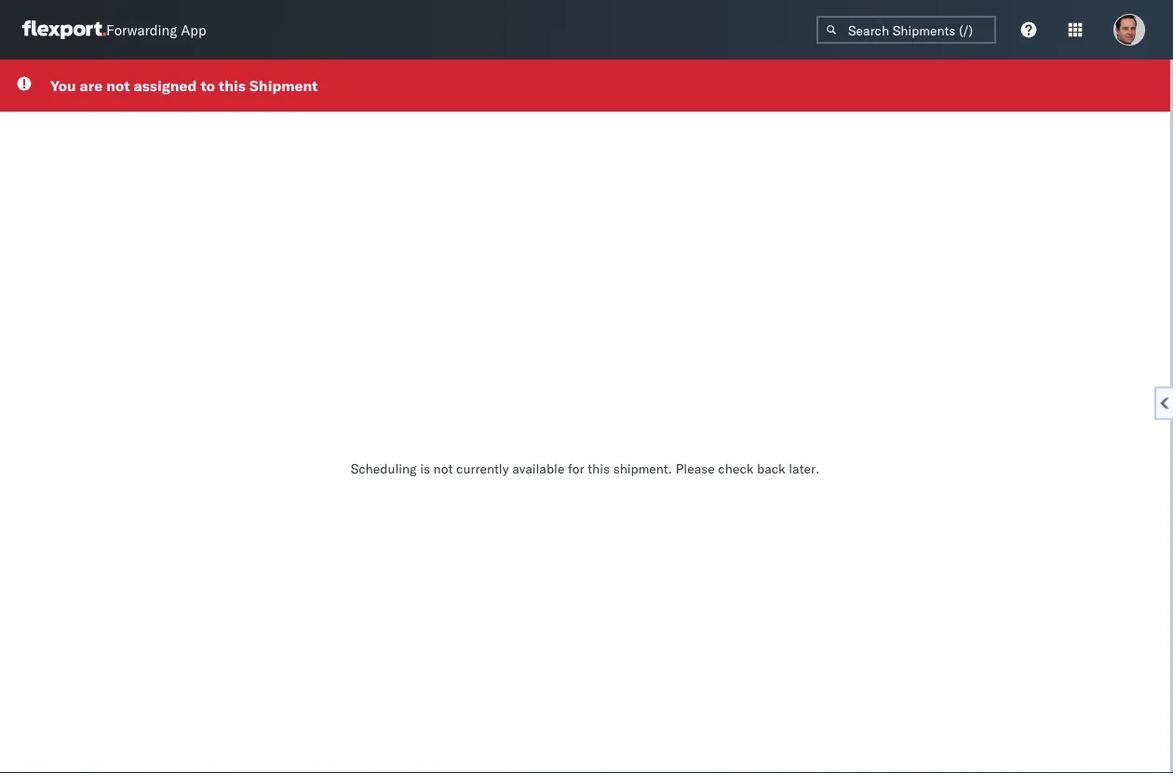 Task type: locate. For each thing, give the bounding box(es) containing it.
back
[[757, 461, 786, 477]]

not right are
[[106, 76, 130, 95]]

this right for
[[588, 461, 610, 477]]

shipment.
[[613, 461, 673, 477]]

0 horizontal spatial not
[[106, 76, 130, 95]]

later.
[[789, 461, 820, 477]]

assigned
[[134, 76, 197, 95]]

scheduling
[[351, 461, 417, 477]]

this
[[219, 76, 246, 95], [588, 461, 610, 477]]

forwarding app link
[[22, 20, 206, 39]]

1 vertical spatial not
[[434, 461, 453, 477]]

not right is
[[434, 461, 453, 477]]

1 vertical spatial this
[[588, 461, 610, 477]]

for
[[568, 461, 584, 477]]

not
[[106, 76, 130, 95], [434, 461, 453, 477]]

not for is
[[434, 461, 453, 477]]

0 horizontal spatial this
[[219, 76, 246, 95]]

1 horizontal spatial not
[[434, 461, 453, 477]]

flexport. image
[[22, 20, 106, 39]]

this right to
[[219, 76, 246, 95]]

0 vertical spatial not
[[106, 76, 130, 95]]



Task type: vqa. For each thing, say whether or not it's contained in the screenshot.
not
yes



Task type: describe. For each thing, give the bounding box(es) containing it.
scheduling is not currently available for this shipment. please check back later.
[[351, 461, 820, 477]]

currently
[[456, 461, 509, 477]]

0 vertical spatial this
[[219, 76, 246, 95]]

Search Shipments (/) text field
[[817, 16, 997, 44]]

forwarding
[[106, 21, 177, 39]]

are
[[80, 76, 103, 95]]

available
[[512, 461, 565, 477]]

not for are
[[106, 76, 130, 95]]

app
[[181, 21, 206, 39]]

1 horizontal spatial this
[[588, 461, 610, 477]]

is
[[420, 461, 430, 477]]

you are not assigned to this shipment
[[50, 76, 318, 95]]

check
[[718, 461, 754, 477]]

you
[[50, 76, 76, 95]]

shipment
[[249, 76, 318, 95]]

please
[[676, 461, 715, 477]]

to
[[201, 76, 215, 95]]

forwarding app
[[106, 21, 206, 39]]



